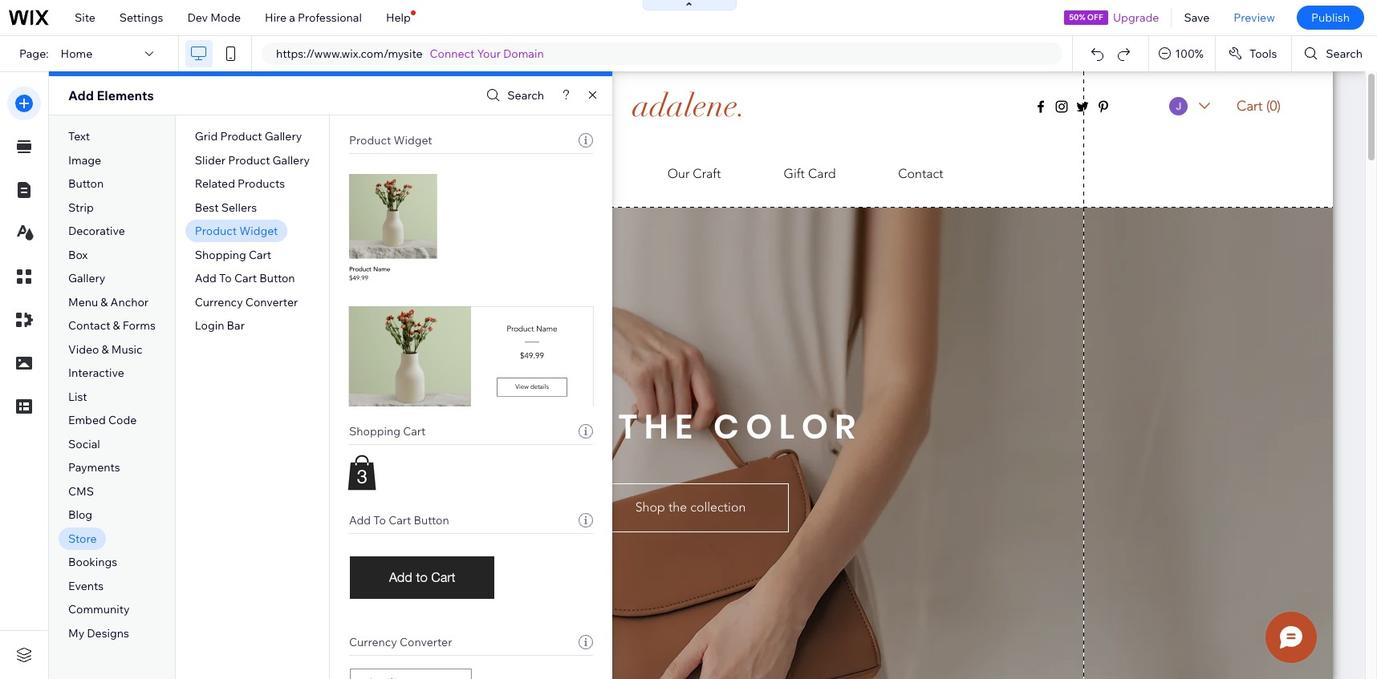 Task type: vqa. For each thing, say whether or not it's contained in the screenshot.
topmost cell
no



Task type: describe. For each thing, give the bounding box(es) containing it.
professional
[[298, 10, 362, 25]]

off
[[1087, 12, 1103, 22]]

list
[[68, 390, 87, 404]]

1 horizontal spatial currency
[[349, 636, 397, 650]]

sellers
[[221, 200, 257, 215]]

tools
[[1250, 47, 1277, 61]]

products
[[238, 177, 285, 191]]

preview
[[1234, 10, 1275, 25]]

0 horizontal spatial converter
[[245, 295, 298, 310]]

cms
[[68, 485, 94, 499]]

publish
[[1311, 10, 1350, 25]]

slider product gallery
[[195, 153, 310, 167]]

50% off
[[1069, 12, 1103, 22]]

home
[[61, 47, 93, 61]]

login bar
[[195, 319, 245, 333]]

mode
[[210, 10, 241, 25]]

1 horizontal spatial shopping cart
[[349, 425, 426, 439]]

1 horizontal spatial widget
[[394, 133, 432, 148]]

contact
[[68, 319, 110, 333]]

tools button
[[1216, 36, 1292, 71]]

0 vertical spatial search button
[[1292, 36, 1377, 71]]

embed code
[[68, 414, 137, 428]]

0 vertical spatial to
[[219, 271, 232, 286]]

upgrade
[[1113, 10, 1159, 25]]

gallery for slider product gallery
[[273, 153, 310, 167]]

music
[[111, 343, 143, 357]]

dev
[[187, 10, 208, 25]]

1 horizontal spatial button
[[259, 271, 295, 286]]

publish button
[[1297, 6, 1364, 30]]

1 horizontal spatial search
[[1326, 47, 1363, 61]]

1 vertical spatial currency converter
[[349, 636, 452, 650]]

0 vertical spatial currency converter
[[195, 295, 298, 310]]

& for video
[[102, 343, 109, 357]]

0 horizontal spatial currency
[[195, 295, 243, 310]]

1 vertical spatial converter
[[400, 636, 452, 650]]

slider
[[195, 153, 226, 167]]

code
[[108, 414, 137, 428]]

settings
[[119, 10, 163, 25]]

elements
[[97, 87, 154, 104]]

hire
[[265, 10, 287, 25]]

best sellers
[[195, 200, 257, 215]]

payments
[[68, 461, 120, 475]]

login
[[195, 319, 224, 333]]

blog
[[68, 508, 92, 523]]

0 horizontal spatial add to cart button
[[195, 271, 295, 286]]

save button
[[1172, 0, 1222, 35]]

100% button
[[1150, 36, 1215, 71]]

dev mode
[[187, 10, 241, 25]]

contact & forms
[[68, 319, 156, 333]]

help
[[386, 10, 411, 25]]

your
[[477, 47, 501, 61]]



Task type: locate. For each thing, give the bounding box(es) containing it.
to
[[219, 271, 232, 286], [373, 514, 386, 528]]

& right 'video'
[[102, 343, 109, 357]]

&
[[101, 295, 108, 310], [113, 319, 120, 333], [102, 343, 109, 357]]

& left forms
[[113, 319, 120, 333]]

& right menu
[[101, 295, 108, 310]]

best
[[195, 200, 219, 215]]

grid
[[195, 129, 218, 144]]

0 vertical spatial &
[[101, 295, 108, 310]]

social
[[68, 437, 100, 452]]

1 vertical spatial search
[[508, 88, 544, 103]]

currency
[[195, 295, 243, 310], [349, 636, 397, 650]]

domain
[[503, 47, 544, 61]]

converter
[[245, 295, 298, 310], [400, 636, 452, 650]]

0 vertical spatial widget
[[394, 133, 432, 148]]

gallery for grid product gallery
[[265, 129, 302, 144]]

anchor
[[110, 295, 149, 310]]

0 horizontal spatial add
[[68, 87, 94, 104]]

2 horizontal spatial button
[[414, 514, 449, 528]]

related products
[[195, 177, 285, 191]]

1 horizontal spatial currency converter
[[349, 636, 452, 650]]

gallery up slider product gallery
[[265, 129, 302, 144]]

1 horizontal spatial to
[[373, 514, 386, 528]]

video & music
[[68, 343, 143, 357]]

1 vertical spatial to
[[373, 514, 386, 528]]

grid product gallery
[[195, 129, 302, 144]]

gallery up products
[[273, 153, 310, 167]]

search down domain
[[508, 88, 544, 103]]

1 vertical spatial &
[[113, 319, 120, 333]]

1 horizontal spatial add
[[195, 271, 217, 286]]

https://www.wix.com/mysite connect your domain
[[276, 47, 544, 61]]

1 vertical spatial search button
[[483, 84, 544, 107]]

shopping cart
[[195, 248, 271, 262], [349, 425, 426, 439]]

save
[[1184, 10, 1210, 25]]

1 vertical spatial button
[[259, 271, 295, 286]]

product widget
[[349, 133, 432, 148], [195, 224, 278, 239]]

preview button
[[1222, 0, 1287, 35]]

cart
[[249, 248, 271, 262], [234, 271, 257, 286], [403, 425, 426, 439], [389, 514, 411, 528]]

1 horizontal spatial product widget
[[349, 133, 432, 148]]

1 vertical spatial gallery
[[273, 153, 310, 167]]

shopping
[[195, 248, 246, 262], [349, 425, 401, 439]]

video
[[68, 343, 99, 357]]

search button down domain
[[483, 84, 544, 107]]

0 horizontal spatial button
[[68, 177, 104, 191]]

0 horizontal spatial shopping cart
[[195, 248, 271, 262]]

0 horizontal spatial search button
[[483, 84, 544, 107]]

designs
[[87, 627, 129, 641]]

forms
[[123, 319, 156, 333]]

0 vertical spatial currency
[[195, 295, 243, 310]]

1 horizontal spatial add to cart button
[[349, 514, 449, 528]]

1 vertical spatial add
[[195, 271, 217, 286]]

0 vertical spatial product widget
[[349, 133, 432, 148]]

my designs
[[68, 627, 129, 641]]

0 vertical spatial add to cart button
[[195, 271, 295, 286]]

search button down publish
[[1292, 36, 1377, 71]]

search button
[[1292, 36, 1377, 71], [483, 84, 544, 107]]

2 vertical spatial &
[[102, 343, 109, 357]]

hire a professional
[[265, 10, 362, 25]]

decorative
[[68, 224, 125, 239]]

& for contact
[[113, 319, 120, 333]]

add to cart button
[[195, 271, 295, 286], [349, 514, 449, 528]]

store
[[68, 532, 97, 547]]

0 horizontal spatial widget
[[239, 224, 278, 239]]

related
[[195, 177, 235, 191]]

currency converter
[[195, 295, 298, 310], [349, 636, 452, 650]]

button
[[68, 177, 104, 191], [259, 271, 295, 286], [414, 514, 449, 528]]

search
[[1326, 47, 1363, 61], [508, 88, 544, 103]]

0 horizontal spatial shopping
[[195, 248, 246, 262]]

strip
[[68, 200, 94, 215]]

0 horizontal spatial to
[[219, 271, 232, 286]]

1 horizontal spatial converter
[[400, 636, 452, 650]]

add elements
[[68, 87, 154, 104]]

https://www.wix.com/mysite
[[276, 47, 423, 61]]

0 vertical spatial shopping cart
[[195, 248, 271, 262]]

bar
[[227, 319, 245, 333]]

text
[[68, 129, 90, 144]]

2 vertical spatial gallery
[[68, 271, 105, 286]]

product
[[220, 129, 262, 144], [349, 133, 391, 148], [228, 153, 270, 167], [195, 224, 237, 239]]

1 horizontal spatial search button
[[1292, 36, 1377, 71]]

1 horizontal spatial shopping
[[349, 425, 401, 439]]

0 horizontal spatial product widget
[[195, 224, 278, 239]]

50%
[[1069, 12, 1086, 22]]

0 horizontal spatial currency converter
[[195, 295, 298, 310]]

2 vertical spatial add
[[349, 514, 371, 528]]

menu & anchor
[[68, 295, 149, 310]]

embed
[[68, 414, 106, 428]]

interactive
[[68, 366, 124, 381]]

0 vertical spatial search
[[1326, 47, 1363, 61]]

connect
[[430, 47, 475, 61]]

0 horizontal spatial search
[[508, 88, 544, 103]]

site
[[75, 10, 95, 25]]

bookings
[[68, 556, 117, 570]]

1 vertical spatial currency
[[349, 636, 397, 650]]

0 vertical spatial button
[[68, 177, 104, 191]]

0 vertical spatial add
[[68, 87, 94, 104]]

1 vertical spatial widget
[[239, 224, 278, 239]]

menu
[[68, 295, 98, 310]]

community
[[68, 603, 130, 618]]

gallery up menu
[[68, 271, 105, 286]]

gallery
[[265, 129, 302, 144], [273, 153, 310, 167], [68, 271, 105, 286]]

1 vertical spatial shopping cart
[[349, 425, 426, 439]]

image
[[68, 153, 101, 167]]

& for menu
[[101, 295, 108, 310]]

box
[[68, 248, 88, 262]]

0 vertical spatial shopping
[[195, 248, 246, 262]]

widget
[[394, 133, 432, 148], [239, 224, 278, 239]]

1 vertical spatial product widget
[[195, 224, 278, 239]]

0 vertical spatial gallery
[[265, 129, 302, 144]]

2 vertical spatial button
[[414, 514, 449, 528]]

search down "publish" button
[[1326, 47, 1363, 61]]

1 vertical spatial add to cart button
[[349, 514, 449, 528]]

add
[[68, 87, 94, 104], [195, 271, 217, 286], [349, 514, 371, 528]]

100%
[[1175, 47, 1204, 61]]

my
[[68, 627, 84, 641]]

2 horizontal spatial add
[[349, 514, 371, 528]]

0 vertical spatial converter
[[245, 295, 298, 310]]

events
[[68, 579, 104, 594]]

a
[[289, 10, 295, 25]]

1 vertical spatial shopping
[[349, 425, 401, 439]]



